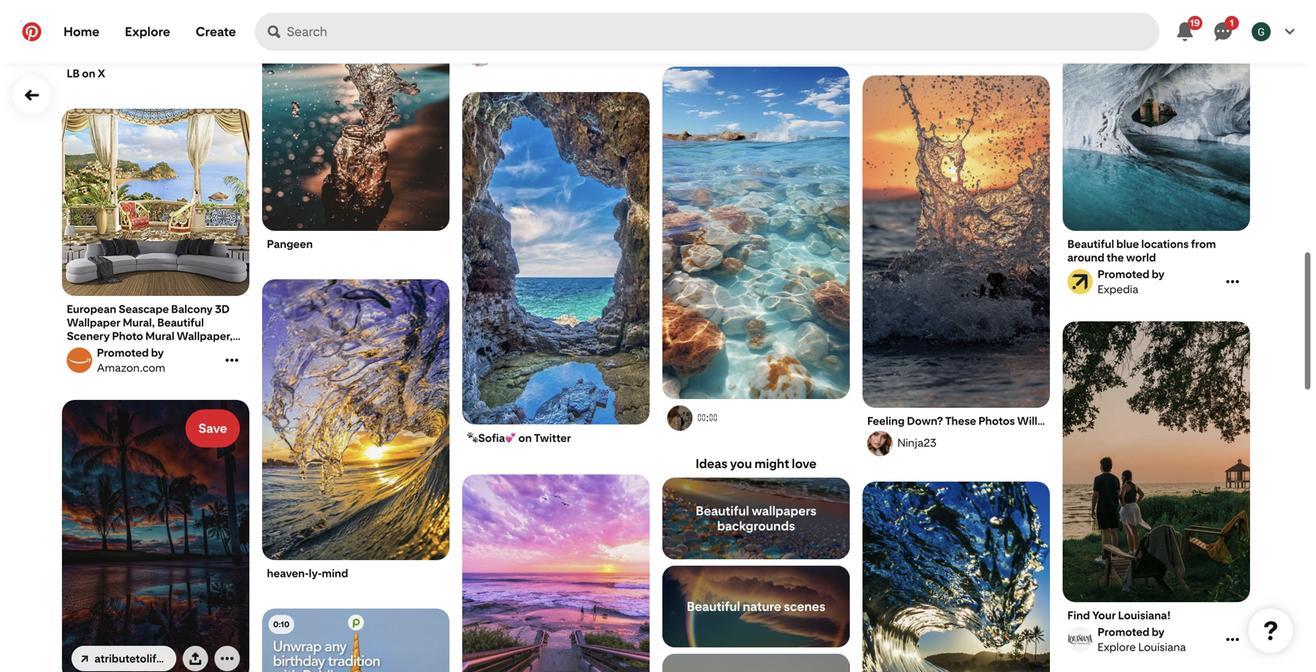Task type: locate. For each thing, give the bounding box(es) containing it.
find your louisiana!
[[1067, 609, 1171, 623]]

amazon.com
[[97, 361, 165, 375]]

louisiana
[[1138, 641, 1186, 654]]

on left x
[[82, 67, 95, 80]]

beautiful left nature
[[687, 600, 740, 615]]

1 horizontal spatial on
[[518, 432, 532, 445]]

explore for explore
[[125, 24, 170, 39]]

x
[[98, 67, 105, 80]]

scenes
[[784, 600, 825, 615]]

on for 🐾sofia💕
[[518, 432, 532, 445]]

heaven-ly-mind
[[267, 567, 348, 581]]

explore down the find your louisiana!
[[1098, 641, 1136, 654]]

explore for explore louisiana
[[1098, 641, 1136, 654]]

lb on x link
[[67, 67, 245, 80]]

on left twitter
[[518, 432, 532, 445]]

create link
[[183, 13, 249, 51]]

this contains an image of: image
[[662, 67, 850, 400]]

heaven-
[[267, 567, 309, 581]]

explore
[[125, 24, 170, 39], [1098, 641, 1136, 654]]

flávia
[[497, 47, 526, 60]]

beautiful inside the beautiful wallpapers backgrounds
[[696, 504, 749, 519]]

find yourself in louisiana and experience the magic from sunup to sundown. image
[[1063, 322, 1250, 603]]

beautiful blue locations from around the world link
[[1067, 237, 1245, 264]]

2 vertical spatial beautiful
[[687, 600, 740, 615]]

beautiful left "blue"
[[1067, 237, 1114, 251]]

explore inside explore louisiana link
[[1098, 641, 1136, 654]]

⩇⩇:⩇⩇
[[697, 411, 718, 425]]

this contains an image of: water waves iphone wallpaper hd image
[[462, 0, 650, 18]]

honor their special day from start to finish. image
[[262, 609, 450, 673]]

1 vertical spatial explore
[[1098, 641, 1136, 654]]

home
[[64, 24, 99, 39]]

explore link
[[112, 13, 183, 51]]

heaven-ly-mind link
[[267, 567, 445, 581]]

create
[[196, 24, 236, 39]]

1 button
[[1204, 13, 1242, 51]]

1 vertical spatial on
[[518, 432, 532, 445]]

your
[[1092, 609, 1116, 623]]

0 vertical spatial beautiful
[[1067, 237, 1114, 251]]

flávia mariño
[[497, 47, 564, 60]]

find
[[1067, 609, 1090, 623]]

this contains: european seascape balcony 3d wallpaper mural, beautiful scenery photo mural wallpaper, wall murals space for living room bedroom study tv background decor - 196.85"x 124.8"(w x h) image
[[62, 109, 249, 296]]

explore up "lb on x" link
[[125, 24, 170, 39]]

on
[[82, 67, 95, 80], [518, 432, 532, 445]]

beautiful blue locations from around the world
[[1067, 237, 1216, 264]]

beautiful
[[1067, 237, 1114, 251], [696, 504, 749, 519], [687, 600, 740, 615]]

amazon.com link
[[64, 346, 222, 375]]

0 horizontal spatial explore
[[125, 24, 170, 39]]

0 vertical spatial on
[[82, 67, 95, 80]]

19
[[1190, 17, 1200, 28]]

the swirling blue hues of chile's marble caves change in intensity depending on time of year. visit between december and february when water levels create the deepest color intensity. image
[[1063, 0, 1250, 231]]

save
[[198, 421, 227, 436]]

lb
[[67, 67, 80, 80]]

this contains an image of: clark little photography - hawaii - 2-22-21 image
[[863, 482, 1050, 673]]

🐾sofia💕
[[467, 432, 516, 445]]

nature
[[743, 600, 781, 615]]

life's best. — lsleofskye: budds beach | benmuldersunsets image
[[62, 400, 249, 673]]

ideas
[[696, 457, 728, 472]]

locations
[[1141, 237, 1189, 251]]

0 horizontal spatial on
[[82, 67, 95, 80]]

beautiful down ideas
[[696, 504, 749, 519]]

mariño
[[528, 47, 564, 60]]

this contains an image of: 🐾sofia💕 on twitter image
[[462, 92, 650, 425]]

beautiful wallpapers backgrounds
[[696, 504, 816, 534]]

ly-
[[309, 567, 322, 581]]

1 vertical spatial beautiful
[[696, 504, 749, 519]]

explore inside explore link
[[125, 24, 170, 39]]

0 vertical spatial explore
[[125, 24, 170, 39]]

pangeen link
[[267, 237, 445, 251]]

from
[[1191, 237, 1216, 251]]

pangeen
[[267, 237, 313, 251]]

1 horizontal spatial explore
[[1098, 641, 1136, 654]]

search icon image
[[268, 25, 280, 38]]

around
[[1067, 251, 1105, 264]]

louisiana!
[[1118, 609, 1171, 623]]

this contains an image of: pangeen image
[[262, 0, 450, 231]]



Task type: describe. For each thing, give the bounding box(es) containing it.
beautiful for wallpapers
[[696, 504, 749, 519]]

beautiful nature scenes link
[[662, 566, 850, 648]]

find your louisiana! link
[[1067, 609, 1245, 623]]

#athestic #ａｔｈｅｓｔｉｃ #athesticedits #athestics #athesticgrunge #athesticwallpaper #athesticfeed #athesticvideos #athesticquotes #athesticlove #athesticedit #athesticbackground #athesticphotography #athesticslifestyle #athesticmemes #athestic2020 #athesticvibes #athesticvideo #athesticpixs #athesticbody image
[[462, 475, 650, 673]]

world
[[1126, 251, 1156, 264]]

explore louisiana link
[[1065, 626, 1222, 654]]

🐾sofia💕 on twitter
[[467, 432, 571, 445]]

this contains an image of: lb on x image
[[62, 0, 249, 60]]

on for lb
[[82, 67, 95, 80]]

expedia link
[[1065, 268, 1222, 296]]

19 button
[[1166, 13, 1204, 51]]

home link
[[51, 13, 112, 51]]

mind
[[322, 567, 348, 581]]

expedia
[[1098, 283, 1139, 296]]

the
[[1107, 251, 1124, 264]]

1
[[1230, 17, 1234, 28]]

🐾sofia💕 on twitter link
[[467, 431, 645, 446]]

link image
[[81, 656, 88, 663]]

ninja23 link
[[865, 431, 1048, 457]]

love
[[792, 457, 817, 472]]

blue
[[1116, 237, 1139, 251]]

save button
[[186, 410, 240, 448]]

ideas you might love
[[696, 457, 817, 472]]

backgrounds
[[717, 519, 795, 534]]

the last wave before dinner | cedric jacquot image
[[262, 280, 450, 561]]

twitter
[[534, 432, 571, 445]]

flávia mariño link
[[465, 41, 647, 67]]

lb on x
[[67, 67, 105, 80]]

Search text field
[[287, 13, 1160, 51]]

⩇⩇:⩇⩇ link
[[665, 406, 847, 431]]

beautiful for nature
[[687, 600, 740, 615]]

explore louisiana
[[1098, 641, 1186, 654]]

beautiful nature scenes
[[687, 600, 825, 615]]

beautiful wallpapers backgrounds link
[[662, 478, 850, 560]]

might
[[755, 457, 789, 472]]

you
[[730, 457, 752, 472]]

this contains an image of: feeling down? these photos will make your day so much better image
[[863, 75, 1050, 408]]

greg robinson image
[[1252, 22, 1271, 41]]

beautiful inside beautiful blue locations from around the world
[[1067, 237, 1114, 251]]

ninja23
[[898, 436, 937, 450]]

wallpapers
[[752, 504, 816, 519]]



Task type: vqa. For each thing, say whether or not it's contained in the screenshot.
the right breadcrumb arrow icon
no



